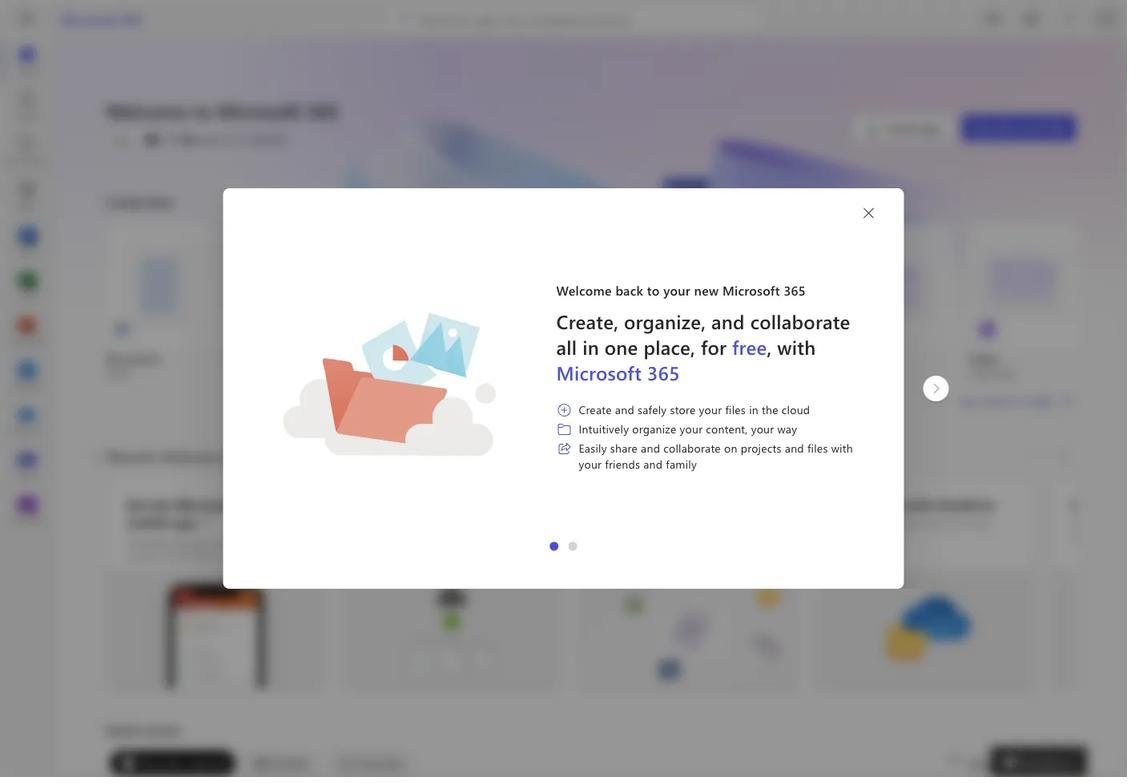 Task type: locate. For each thing, give the bounding box(es) containing it.
welcome inside slide 1 of 2. group
[[557, 281, 612, 299]]

0 horizontal spatial create
[[106, 193, 144, 210]]

install apps button
[[854, 115, 953, 141]]

your down "easily"
[[579, 457, 602, 471]]

share down onedrive
[[968, 517, 991, 530]]

and
[[712, 309, 745, 334], [616, 402, 635, 417], [641, 440, 661, 455], [785, 440, 805, 455], [644, 457, 663, 471], [949, 517, 965, 530]]

1 horizontal spatial share
[[968, 517, 991, 530]]

2 ● from the left
[[568, 538, 578, 553]]

get left started in the bottom right of the page
[[835, 496, 857, 513]]

word document image
[[115, 321, 131, 337]]

form
[[476, 352, 503, 366]]

files
[[726, 402, 746, 417], [808, 440, 829, 455], [273, 537, 291, 550]]

to inside slide 1 of 2. group
[[648, 281, 660, 299]]

0 horizontal spatial on
[[127, 550, 138, 562]]

forms
[[600, 367, 626, 380]]

2 how from the left
[[1102, 517, 1120, 530]]

intuitively
[[579, 421, 629, 436]]

get inside get started with onedrive watch how to store, sync, and share your files.
[[835, 496, 857, 513]]

share a file image
[[580, 570, 797, 689]]

create and safely store your files in the cloud
[[579, 402, 811, 417]]

collaborate for share
[[664, 440, 721, 455]]

0 horizontal spatial ●
[[549, 538, 560, 553]]

1 vertical spatial welcome
[[557, 281, 612, 299]]

word image
[[19, 232, 35, 249]]

discover what you can do
[[107, 448, 258, 465]]

list
[[106, 224, 1077, 380]]

watch down started in the bottom right of the page
[[835, 517, 863, 530]]

recently opened element
[[110, 751, 236, 777]]

1 vertical spatial share
[[968, 517, 991, 530]]

1 horizontal spatial collaborate
[[751, 309, 851, 334]]

create image
[[19, 98, 35, 114]]

pagination for first run slides. slide 1 of 2 selected. tab list
[[223, 531, 905, 553]]

create for create new
[[106, 193, 144, 210]]

access inside download the app to access your files on your mobile device.
[[221, 537, 249, 550]]

get up the download
[[127, 496, 148, 513]]

1 vertical spatial files
[[808, 440, 829, 455]]

buy microsoft 365 button
[[963, 115, 1077, 141]]

1 vertical spatial the
[[152, 496, 172, 513]]

the inside get the microsoft 365 mobile app
[[152, 496, 172, 513]]

mobile
[[127, 514, 169, 531], [163, 550, 193, 562]]

microsoft inside free , with microsoft 365
[[557, 360, 642, 386]]

2 get from the left
[[835, 496, 857, 513]]

to left store,
[[886, 517, 895, 530]]

document
[[0, 0, 1128, 778]]

create
[[106, 193, 144, 210], [1022, 394, 1054, 409], [579, 402, 612, 417]]

0 horizontal spatial get
[[127, 496, 148, 513]]

buy
[[973, 121, 992, 135]]

with
[[778, 334, 816, 360], [832, 440, 854, 455], [908, 496, 935, 513]]

how
[[865, 517, 884, 530], [1102, 517, 1120, 530]]

workbook excel
[[353, 352, 407, 380]]

2 horizontal spatial files
[[808, 440, 829, 455]]

app inside get the microsoft 365 mobile app
[[173, 514, 196, 531]]

1 vertical spatial with
[[832, 440, 854, 455]]

0 vertical spatial mobile
[[127, 514, 169, 531]]

welcome
[[106, 98, 188, 123], [557, 281, 612, 299]]

your
[[664, 281, 691, 299], [699, 402, 723, 417], [680, 421, 703, 436], [752, 421, 775, 436], [579, 457, 602, 471], [835, 530, 855, 543], [251, 537, 271, 550], [141, 550, 160, 562]]

365 inside free , with microsoft 365
[[648, 360, 680, 386]]

tab list containing recently opened
[[106, 751, 929, 777]]

files.
[[858, 530, 877, 543]]

with for get started with onedrive watch how to store, sync, and share your files.
[[908, 496, 935, 513]]

0 horizontal spatial the
[[152, 496, 172, 513]]

get for get started with onedrive watch how to store, sync, and share your files.
[[835, 496, 857, 513]]

mobile inside get the microsoft 365 mobile app
[[127, 514, 169, 531]]

my content image
[[19, 143, 35, 159]]

apps image
[[19, 188, 35, 204]]

tab list
[[106, 751, 929, 777]]

collaborate inside easily share and collaborate on projects and files with your friends and family
[[664, 440, 721, 455]]

list containing document
[[106, 224, 1077, 380]]

0 horizontal spatial how
[[865, 517, 884, 530]]

get for get the microsoft 365 mobile app
[[127, 496, 148, 513]]

slide 1 of 2. group
[[223, 188, 905, 589]]

easily
[[579, 440, 607, 455]]

0 horizontal spatial with
[[778, 334, 816, 360]]

buy microsoft 365
[[973, 121, 1066, 135]]

more
[[981, 394, 1007, 409]]

on down get the microsoft 365 mobile app
[[127, 550, 138, 562]]

1 watch from the left
[[835, 517, 863, 530]]

what
[[161, 448, 190, 465]]

and up list
[[712, 309, 745, 334]]

files up content,
[[726, 402, 746, 417]]

to inside collabora watch how to
[[1123, 517, 1128, 530]]

0 vertical spatial with
[[778, 334, 816, 360]]

1 how from the left
[[865, 517, 884, 530]]

1 horizontal spatial with
[[832, 440, 854, 455]]

mobile up the download
[[127, 514, 169, 531]]

favorites tab
[[324, 751, 418, 777]]

get
[[127, 496, 148, 513], [835, 496, 857, 513]]

all
[[557, 334, 577, 360]]

the inside slide 1 of 2. group
[[762, 402, 779, 417]]

how down started in the bottom right of the page
[[865, 517, 884, 530]]

home image
[[19, 53, 35, 69]]

to down collabora
[[1123, 517, 1128, 530]]

dialog
[[0, 0, 1128, 778]]

excel
[[353, 367, 374, 380]]

app
[[173, 514, 196, 531], [190, 537, 207, 550]]

create up intuitively
[[579, 402, 612, 417]]

to down get the microsoft 365 mobile app
[[209, 537, 218, 550]]

mobile inside download the app to access your files on your mobile device.
[[163, 550, 193, 562]]

on down content,
[[725, 440, 738, 455]]

organize
[[633, 421, 677, 436]]

0 horizontal spatial collaborate
[[664, 440, 721, 455]]

app down get the microsoft 365 mobile app
[[190, 537, 207, 550]]

0 vertical spatial share
[[611, 440, 638, 455]]

feedback
[[1021, 754, 1075, 771]]

welcome for free
[[106, 98, 188, 123]]

collaborate up family
[[664, 440, 721, 455]]

content,
[[707, 421, 748, 436]]

0 vertical spatial on
[[725, 440, 738, 455]]

0 vertical spatial welcome
[[106, 98, 188, 123]]

0 horizontal spatial share
[[611, 440, 638, 455]]

how inside get started with onedrive watch how to store, sync, and share your files.
[[865, 517, 884, 530]]

files right device.
[[273, 537, 291, 550]]

microsoft inside get the microsoft 365 mobile app
[[175, 496, 234, 513]]

to
[[193, 98, 212, 123], [648, 281, 660, 299], [886, 517, 895, 530], [1123, 517, 1128, 530], [209, 537, 218, 550]]

1 horizontal spatial access
[[221, 537, 249, 550]]

see more in create link
[[959, 392, 1077, 411]]

None search field
[[384, 6, 759, 32]]

2 vertical spatial with
[[908, 496, 935, 513]]

with inside get started with onedrive watch how to store, sync, and share your files.
[[908, 496, 935, 513]]

to inside get started with onedrive watch how to store, sync, and share your files.
[[886, 517, 895, 530]]

get inside get the microsoft 365 mobile app
[[127, 496, 148, 513]]

store
[[671, 402, 696, 417]]

in
[[583, 334, 600, 360], [1010, 394, 1019, 409], [750, 402, 759, 417]]

quiz forms
[[600, 352, 626, 380]]

microsoft
[[61, 10, 117, 28], [217, 98, 301, 123], [996, 121, 1044, 135], [723, 281, 781, 299], [557, 360, 642, 386], [175, 496, 234, 513]]

files inside easily share and collaborate on projects and files with your friends and family
[[808, 440, 829, 455]]

none search field inside microsoft 365 banner
[[384, 6, 759, 32]]

(0%)
[[266, 132, 289, 147]]

back
[[616, 281, 644, 299]]

files down cloud
[[808, 440, 829, 455]]

welcome to microsoft 365
[[106, 98, 339, 123]]

document
[[106, 352, 160, 366]]

0 vertical spatial files
[[726, 402, 746, 417]]

1 ● tab from the left
[[549, 538, 560, 553]]

0 horizontal spatial welcome
[[106, 98, 188, 123]]

how down collabora
[[1102, 517, 1120, 530]]

to right back
[[648, 281, 660, 299]]

0 horizontal spatial files
[[273, 537, 291, 550]]

mobile left device.
[[163, 550, 193, 562]]

1 horizontal spatial get
[[835, 496, 857, 513]]

install
[[885, 121, 916, 135]]

1 vertical spatial mobile
[[163, 550, 193, 562]]

create inside slide 1 of 2. group
[[579, 402, 612, 417]]

the inside download the app to access your files on your mobile device.
[[173, 537, 187, 550]]

and inside create, organize, and collaborate all in one place, for
[[712, 309, 745, 334]]

1 horizontal spatial the
[[173, 537, 187, 550]]

get the microsoft 365 mobile app image
[[107, 570, 324, 689]]

the right the download
[[173, 537, 187, 550]]

share inside easily share and collaborate on projects and files with your friends and family
[[611, 440, 638, 455]]

0 horizontal spatial ● tab
[[549, 538, 560, 553]]

create,
[[557, 309, 619, 334]]

app up download the app to access your files on your mobile device.
[[173, 514, 196, 531]]

collaborate right lists list image
[[751, 309, 851, 334]]

0 vertical spatial the
[[762, 402, 779, 417]]

with for free , with microsoft 365
[[778, 334, 816, 360]]

●
[[549, 538, 560, 553], [568, 538, 578, 553]]

favorites element
[[328, 751, 414, 777]]

collabora watch how to
[[1072, 496, 1128, 556]]

1 horizontal spatial how
[[1102, 517, 1120, 530]]

navigation
[[0, 38, 55, 532]]

access up 'recently'
[[143, 721, 180, 739]]

2 horizontal spatial with
[[908, 496, 935, 513]]

quick access
[[106, 721, 180, 739]]

to inside download the app to access your files on your mobile device.
[[209, 537, 218, 550]]

1 vertical spatial collaborate
[[664, 440, 721, 455]]

share inside get started with onedrive watch how to store, sync, and share your files.
[[968, 517, 991, 530]]

your left device.
[[141, 550, 160, 562]]

excel image
[[19, 277, 35, 293]]

0 horizontal spatial in
[[583, 334, 600, 360]]

the up the download
[[152, 496, 172, 513]]

in right more on the bottom
[[1010, 394, 1019, 409]]

1 horizontal spatial in
[[750, 402, 759, 417]]

the
[[762, 402, 779, 417], [152, 496, 172, 513], [173, 537, 187, 550]]

new quiz image
[[609, 321, 625, 337]]

watch down collabora
[[1072, 517, 1099, 530]]

get started with onedrive watch how to store, sync, and share your files.
[[835, 496, 995, 543]]

1 horizontal spatial welcome
[[557, 281, 612, 299]]

1 get from the left
[[127, 496, 148, 513]]

collaborate inside create, organize, and collaborate all in one place, for
[[751, 309, 851, 334]]

apps
[[919, 121, 943, 135]]

free
[[112, 133, 131, 146]]

access down get the microsoft 365 mobile app
[[221, 537, 249, 550]]

1 horizontal spatial ●
[[568, 538, 578, 553]]

0 horizontal spatial watch
[[835, 517, 863, 530]]

your left new
[[664, 281, 691, 299]]

microsoft 365
[[61, 10, 142, 28]]

2 horizontal spatial the
[[762, 402, 779, 417]]

1 vertical spatial on
[[127, 550, 138, 562]]

2 horizontal spatial in
[[1010, 394, 1019, 409]]

and down onedrive
[[949, 517, 965, 530]]

0 horizontal spatial access
[[143, 721, 180, 739]]

 upload
[[948, 756, 1004, 771]]

1 vertical spatial app
[[190, 537, 207, 550]]

excel workbook image
[[362, 321, 378, 337]]

download the app to access your files on your mobile device.
[[127, 537, 291, 562]]

share
[[611, 440, 638, 455], [968, 517, 991, 530]]

your left files.
[[835, 530, 855, 543]]

2 vertical spatial the
[[173, 537, 187, 550]]

the left cloud
[[762, 402, 779, 417]]

family
[[666, 457, 697, 471]]

1 vertical spatial access
[[143, 721, 180, 739]]

shared tab
[[240, 751, 324, 777]]

0 vertical spatial collaborate
[[751, 309, 851, 334]]

in up projects
[[750, 402, 759, 417]]

0 vertical spatial app
[[173, 514, 196, 531]]

powerpoint image
[[19, 322, 35, 338]]

create new element
[[106, 189, 1077, 443]]

1 horizontal spatial on
[[725, 440, 738, 455]]

365 inside button
[[1047, 121, 1066, 135]]

1 horizontal spatial files
[[726, 402, 746, 417]]

● tab
[[549, 538, 560, 553], [568, 538, 578, 553]]

install apps
[[885, 121, 943, 135]]

microsoft inside button
[[996, 121, 1044, 135]]

create right more on the bottom
[[1022, 394, 1054, 409]]

this account doesn't have a microsoft 365 subscription. click to view your benefits. tooltip
[[106, 131, 138, 147]]

2 vertical spatial files
[[273, 537, 291, 550]]

clipchamp video image
[[980, 321, 996, 337]]

and down way
[[785, 440, 805, 455]]

share up friends
[[611, 440, 638, 455]]

watch
[[835, 517, 863, 530], [1072, 517, 1099, 530]]

access
[[221, 537, 249, 550], [143, 721, 180, 739]]

with inside free , with microsoft 365
[[778, 334, 816, 360]]

1 horizontal spatial ● tab
[[568, 538, 578, 553]]

your up projects
[[752, 421, 775, 436]]

create for create and safely store your files in the cloud
[[579, 402, 612, 417]]

welcome up the create,
[[557, 281, 612, 299]]

2 watch from the left
[[1072, 517, 1099, 530]]

create left new
[[106, 193, 144, 210]]

1.1 mb used of 5 gb (0%)
[[163, 132, 289, 147]]

collaborate in real time image
[[1053, 570, 1128, 689]]

welcome up "1.1"
[[106, 98, 188, 123]]

in left quiz
[[583, 334, 600, 360]]

1 horizontal spatial create
[[579, 402, 612, 417]]

see
[[960, 394, 978, 409]]

opened
[[187, 756, 226, 771]]

1 horizontal spatial watch
[[1072, 517, 1099, 530]]

app inside download the app to access your files on your mobile device.
[[190, 537, 207, 550]]

device.
[[195, 550, 225, 562]]

0 vertical spatial access
[[221, 537, 249, 550]]

document containing create, organize, and collaborate all in one place, for
[[0, 0, 1128, 778]]



Task type: describe. For each thing, give the bounding box(es) containing it.
easily share and collaborate on projects and files with your friends and family
[[579, 440, 854, 471]]

gb
[[249, 132, 263, 147]]

lists list image
[[733, 321, 749, 337]]

sync,
[[925, 517, 946, 530]]

onedrive
[[938, 496, 995, 513]]

shared
[[274, 756, 309, 771]]

your inside easily share and collaborate on projects and files with your friends and family
[[579, 457, 602, 471]]

download
[[127, 537, 171, 550]]

store,
[[898, 517, 922, 530]]

favorites
[[358, 756, 402, 771]]

5
[[239, 132, 245, 147]]

how inside collabora watch how to
[[1102, 517, 1120, 530]]

● ●
[[549, 538, 578, 553]]

watch inside collabora watch how to
[[1072, 517, 1099, 530]]

microsoft 365 banner
[[0, 0, 1128, 38]]

safely
[[638, 402, 667, 417]]

recently opened
[[139, 756, 226, 771]]

in inside "create new" element
[[1010, 394, 1019, 409]]

one
[[605, 334, 639, 360]]

of
[[226, 132, 236, 147]]

get started with onedrive image
[[816, 570, 1033, 689]]

and left family
[[644, 457, 663, 471]]

welcome back to your new microsoft 365
[[557, 281, 806, 299]]

feedback button
[[992, 747, 1088, 778]]

you
[[193, 448, 215, 465]]

the for download the app to access your files on your mobile device.
[[173, 537, 187, 550]]

365 inside banner
[[120, 10, 142, 28]]

teams image
[[19, 457, 35, 473]]

onenote image
[[19, 502, 35, 518]]


[[948, 758, 961, 770]]

1 ● from the left
[[549, 538, 560, 553]]

new
[[147, 193, 174, 210]]

quick
[[106, 721, 140, 739]]

outlook image
[[19, 367, 35, 383]]

your up content,
[[699, 402, 723, 417]]

on inside download the app to access your files on your mobile device.
[[127, 550, 138, 562]]

2 ● tab from the left
[[568, 538, 578, 553]]

used
[[199, 132, 223, 147]]

cloud
[[782, 402, 811, 417]]

friends
[[605, 457, 641, 471]]

video
[[970, 352, 1000, 366]]

365 inside get the microsoft 365 mobile app
[[238, 496, 261, 513]]

your right device.
[[251, 537, 271, 550]]

free , with microsoft 365
[[557, 334, 816, 386]]

create, organize, and collaborate all in one place, for
[[557, 309, 851, 360]]

projects
[[741, 440, 782, 455]]

for
[[701, 334, 727, 360]]

with inside easily share and collaborate on projects and files with your friends and family
[[832, 440, 854, 455]]

welcome for create, organize, and collaborate all in one place, for
[[557, 281, 612, 299]]

workbook
[[353, 352, 407, 366]]

save files to the cloud image
[[344, 570, 561, 689]]

files inside download the app to access your files on your mobile device.
[[273, 537, 291, 550]]

,
[[767, 334, 772, 360]]

clipchamp
[[970, 367, 1016, 380]]

dialog containing create, organize, and collaborate all in one place, for
[[0, 0, 1128, 778]]

new
[[695, 281, 719, 299]]

the for get the microsoft 365 mobile app
[[152, 496, 172, 513]]

discover
[[107, 448, 157, 465]]

see more in create
[[960, 394, 1054, 409]]

list
[[723, 352, 741, 366]]

recently opened tab
[[106, 751, 240, 777]]

quiz
[[600, 352, 623, 366]]

mb
[[178, 132, 196, 147]]

2 horizontal spatial create
[[1022, 394, 1054, 409]]

your inside get started with onedrive watch how to store, sync, and share your files.
[[835, 530, 855, 543]]

organize,
[[624, 309, 706, 334]]

get the microsoft 365 mobile app
[[127, 496, 261, 531]]

in inside create, organize, and collaborate all in one place, for
[[583, 334, 600, 360]]

microsoft inside banner
[[61, 10, 117, 28]]

create new
[[106, 193, 174, 210]]

collabora
[[1072, 496, 1128, 513]]

next image
[[1056, 443, 1072, 469]]

document word
[[106, 352, 160, 380]]

and inside get started with onedrive watch how to store, sync, and share your files.
[[949, 517, 965, 530]]

to up the "used"
[[193, 98, 212, 123]]

recently
[[139, 756, 183, 771]]

free
[[733, 334, 767, 360]]

on inside easily share and collaborate on projects and files with your friends and family
[[725, 440, 738, 455]]

way
[[778, 421, 798, 436]]

discover what you can do button
[[84, 443, 262, 469]]

1.1
[[163, 132, 175, 147]]

your down create and safely store your files in the cloud
[[680, 421, 703, 436]]

upload
[[968, 756, 1004, 771]]

shared element
[[244, 751, 320, 777]]

watch inside get started with onedrive watch how to store, sync, and share your files.
[[835, 517, 863, 530]]

video clipchamp
[[970, 352, 1016, 380]]

place,
[[644, 334, 696, 360]]

and left safely
[[616, 402, 635, 417]]

started
[[860, 496, 904, 513]]

can
[[219, 448, 239, 465]]

intuitively organize your content, your way
[[579, 421, 798, 436]]

onedrive image
[[19, 412, 35, 428]]

word
[[106, 367, 129, 380]]

collaborate for organize,
[[751, 309, 851, 334]]

do
[[243, 448, 258, 465]]

and down 'organize'
[[641, 440, 661, 455]]



Task type: vqa. For each thing, say whether or not it's contained in the screenshot.
Name Shopping List cell
no



